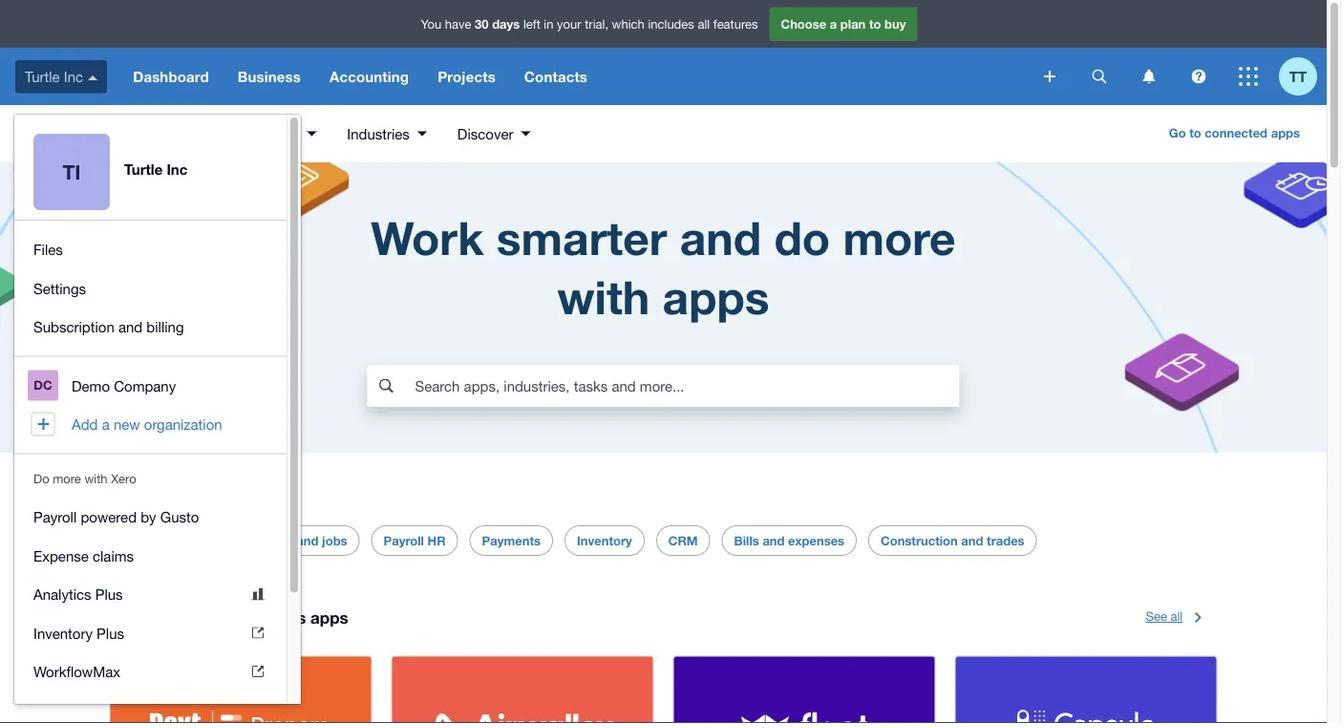 Task type: vqa. For each thing, say whether or not it's contained in the screenshot.
trades
yes



Task type: locate. For each thing, give the bounding box(es) containing it.
days
[[492, 16, 520, 31]]

0 horizontal spatial to
[[870, 16, 882, 31]]

inventory left the crm
[[577, 534, 633, 548]]

turtle up app
[[25, 68, 60, 85]]

1 vertical spatial to
[[1190, 125, 1202, 140]]

claims
[[93, 548, 134, 564]]

turtle down store
[[124, 161, 163, 178]]

0 vertical spatial xero
[[15, 124, 51, 143]]

and
[[680, 210, 762, 265], [118, 319, 143, 335], [297, 534, 319, 548], [763, 534, 785, 548], [962, 534, 984, 548]]

0 vertical spatial more
[[843, 210, 956, 265]]

demo
[[72, 378, 110, 394]]

bills and expenses
[[735, 534, 845, 548]]

navigation
[[119, 48, 1031, 105], [14, 357, 287, 454]]

1 vertical spatial more
[[53, 472, 81, 487]]

and inside group
[[118, 319, 143, 335]]

0 vertical spatial payroll
[[33, 509, 77, 526]]

Work smarter and do more with apps search field
[[0, 162, 1328, 453]]

dashboard link
[[119, 48, 223, 105]]

xero app store
[[15, 124, 133, 143]]

inc
[[64, 68, 83, 85], [167, 161, 188, 178]]

expense claims link
[[14, 537, 287, 575]]

settings link
[[14, 269, 287, 308]]

expenses
[[789, 534, 845, 548]]

payroll up expense at the left bottom
[[33, 509, 77, 526]]

top
[[109, 608, 137, 627]]

with down smarter
[[558, 270, 650, 325]]

apps for go to connected apps
[[1272, 125, 1301, 140]]

xero
[[15, 124, 51, 143], [111, 472, 136, 487]]

a left plan
[[830, 16, 838, 31]]

0 horizontal spatial a
[[102, 416, 110, 433]]

0 vertical spatial inc
[[64, 68, 83, 85]]

apps inside work smarter and do more with apps
[[663, 270, 770, 325]]

menu containing industries
[[144, 105, 546, 162]]

0 vertical spatial apps
[[1272, 125, 1301, 140]]

to
[[870, 16, 882, 31], [1190, 125, 1202, 140]]

0 vertical spatial plus
[[95, 586, 123, 603]]

which
[[612, 16, 645, 31]]

turtle inc down store
[[124, 161, 188, 178]]

payroll inside button
[[384, 534, 424, 548]]

1 horizontal spatial payroll
[[384, 534, 424, 548]]

ti
[[63, 160, 81, 184]]

demo company
[[72, 378, 176, 394]]

payments button
[[482, 527, 541, 556]]

jobs
[[322, 534, 348, 548]]

1 horizontal spatial inc
[[167, 161, 188, 178]]

to right go
[[1190, 125, 1202, 140]]

1 vertical spatial apps
[[663, 270, 770, 325]]

all
[[698, 16, 710, 31], [1171, 609, 1184, 624]]

with inside work smarter and do more with apps
[[558, 270, 650, 325]]

expense claims
[[33, 548, 134, 564]]

construction
[[881, 534, 958, 548]]

capsule crm app logo image
[[1018, 710, 1156, 724]]

1 horizontal spatial more
[[843, 210, 956, 265]]

0 horizontal spatial inc
[[64, 68, 83, 85]]

0 vertical spatial to
[[870, 16, 882, 31]]

1 horizontal spatial turtle inc
[[124, 161, 188, 178]]

you
[[421, 16, 442, 31]]

accounting button
[[315, 48, 424, 105]]

svg image
[[1240, 67, 1259, 86], [1093, 69, 1107, 84], [1192, 69, 1207, 84], [88, 75, 98, 80]]

0 horizontal spatial turtle
[[25, 68, 60, 85]]

and left trades
[[962, 534, 984, 548]]

0 vertical spatial a
[[830, 16, 838, 31]]

tt
[[1290, 68, 1308, 85]]

1 vertical spatial plus
[[97, 625, 124, 642]]

0 vertical spatial turtle inc
[[25, 68, 83, 85]]

subscription and billing
[[33, 319, 184, 335]]

0 vertical spatial inventory
[[577, 534, 633, 548]]

crm button
[[669, 527, 698, 556]]

bills and expenses button
[[735, 527, 845, 556]]

apps right services
[[311, 608, 349, 627]]

1 horizontal spatial turtle
[[124, 161, 163, 178]]

navigation containing demo company
[[14, 357, 287, 454]]

do more with xero
[[33, 472, 136, 487]]

1 horizontal spatial a
[[830, 16, 838, 31]]

turtle inc up app
[[25, 68, 83, 85]]

1 horizontal spatial with
[[558, 270, 650, 325]]

and for construction and trades
[[962, 534, 984, 548]]

more
[[843, 210, 956, 265], [53, 472, 81, 487]]

turtle inc
[[25, 68, 83, 85], [124, 161, 188, 178]]

0 vertical spatial turtle
[[25, 68, 60, 85]]

in
[[544, 16, 554, 31]]

xero left app
[[15, 124, 51, 143]]

accounting
[[330, 68, 409, 85]]

inc up "xero app store"
[[64, 68, 83, 85]]

0 horizontal spatial with
[[85, 472, 108, 487]]

0 horizontal spatial turtle inc
[[25, 68, 83, 85]]

and left billing
[[118, 319, 143, 335]]

1 vertical spatial turtle
[[124, 161, 163, 178]]

subscription
[[33, 319, 114, 335]]

0 horizontal spatial payroll
[[33, 509, 77, 526]]

plus
[[95, 586, 123, 603], [97, 625, 124, 642]]

2 vertical spatial apps
[[311, 608, 349, 627]]

0 horizontal spatial apps
[[311, 608, 349, 627]]

1 vertical spatial all
[[1171, 609, 1184, 624]]

inventory plus link
[[14, 614, 287, 653]]

payroll hr button
[[384, 527, 446, 556]]

0 vertical spatial navigation
[[119, 48, 1031, 105]]

and inside button
[[962, 534, 984, 548]]

and right "bills"
[[763, 534, 785, 548]]

apps up search apps, industries, tasks and more... field
[[663, 270, 770, 325]]

0 horizontal spatial all
[[698, 16, 710, 31]]

payroll inside the do more with xero group
[[33, 509, 77, 526]]

1 horizontal spatial to
[[1190, 125, 1202, 140]]

business button
[[223, 48, 315, 105]]

1 vertical spatial navigation
[[14, 357, 287, 454]]

inventory
[[577, 534, 633, 548], [33, 625, 93, 642]]

xero up popular
[[111, 472, 136, 487]]

inventory down analytics
[[33, 625, 93, 642]]

1 horizontal spatial all
[[1171, 609, 1184, 624]]

and for subscription and billing
[[118, 319, 143, 335]]

a
[[830, 16, 838, 31], [102, 416, 110, 433]]

time tracking
[[122, 534, 203, 548]]

1 vertical spatial inc
[[167, 161, 188, 178]]

svg image
[[1144, 69, 1156, 84], [1045, 71, 1056, 82]]

see
[[1147, 609, 1168, 624]]

group containing files
[[14, 221, 287, 356]]

organization
[[144, 416, 222, 433]]

0 horizontal spatial xero
[[15, 124, 51, 143]]

top professional services apps
[[109, 608, 349, 627]]

tracking
[[155, 534, 203, 548]]

1 horizontal spatial apps
[[663, 270, 770, 325]]

1 horizontal spatial inventory
[[577, 534, 633, 548]]

add
[[72, 416, 98, 433]]

do more with xero group
[[14, 488, 287, 724]]

analytics plus
[[33, 586, 123, 603]]

analytics plus link
[[14, 575, 287, 614]]

payroll for payroll powered by gusto
[[33, 509, 77, 526]]

crm
[[669, 534, 698, 548]]

do
[[33, 472, 49, 487]]

popular app categories
[[109, 489, 290, 509]]

to left buy
[[870, 16, 882, 31]]

a right 'add'
[[102, 416, 110, 433]]

0 vertical spatial with
[[558, 270, 650, 325]]

0 horizontal spatial inventory
[[33, 625, 93, 642]]

turtle inc inside popup button
[[25, 68, 83, 85]]

30
[[475, 16, 489, 31]]

group
[[14, 221, 287, 356]]

1 vertical spatial a
[[102, 416, 110, 433]]

categories
[[208, 489, 290, 509]]

xero inside ti "banner"
[[111, 472, 136, 487]]

inventory inside the do more with xero group
[[33, 625, 93, 642]]

1 vertical spatial with
[[85, 472, 108, 487]]

inc up files link
[[167, 161, 188, 178]]

company
[[114, 378, 176, 394]]

workflowmax
[[33, 664, 121, 681]]

includes
[[648, 16, 695, 31]]

all left features at the right top of page
[[698, 16, 710, 31]]

analytics
[[33, 586, 91, 603]]

menu
[[144, 105, 546, 162]]

1 vertical spatial xero
[[111, 472, 136, 487]]

features
[[714, 16, 758, 31]]

0 vertical spatial all
[[698, 16, 710, 31]]

construction and trades
[[881, 534, 1025, 548]]

apps right connected
[[1272, 125, 1301, 140]]

buy
[[885, 16, 907, 31]]

1 vertical spatial inventory
[[33, 625, 93, 642]]

choose
[[781, 16, 827, 31]]

plus down analytics plus
[[97, 625, 124, 642]]

industries
[[347, 125, 410, 142]]

and left jobs
[[297, 534, 319, 548]]

go
[[1170, 125, 1187, 140]]

bills
[[735, 534, 760, 548]]

plus up 'top'
[[95, 586, 123, 603]]

a for new
[[102, 416, 110, 433]]

more inside ti "banner"
[[53, 472, 81, 487]]

inventory for inventory plus
[[33, 625, 93, 642]]

1 horizontal spatial xero
[[111, 472, 136, 487]]

business
[[238, 68, 301, 85]]

0 horizontal spatial more
[[53, 472, 81, 487]]

1 vertical spatial payroll
[[384, 534, 424, 548]]

smarter
[[497, 210, 668, 265]]

payroll left hr
[[384, 534, 424, 548]]

with
[[558, 270, 650, 325], [85, 472, 108, 487]]

with up powered on the left bottom of page
[[85, 472, 108, 487]]

2 horizontal spatial apps
[[1272, 125, 1301, 140]]

all right see
[[1171, 609, 1184, 624]]

and left do at the top right
[[680, 210, 762, 265]]

professional
[[142, 608, 237, 627]]

powered
[[81, 509, 137, 526]]

work
[[371, 210, 484, 265]]



Task type: describe. For each thing, give the bounding box(es) containing it.
float cashflow forecasting app logo image
[[739, 710, 871, 724]]

and inside work smarter and do more with apps
[[680, 210, 762, 265]]

see all link
[[1147, 602, 1218, 633]]

plan
[[841, 16, 866, 31]]

and for bills and expenses
[[763, 534, 785, 548]]

and for invoicing and jobs
[[297, 534, 319, 548]]

time
[[122, 534, 151, 548]]

Search apps, industries, tasks and more... field
[[413, 368, 959, 404]]

hr
[[428, 534, 446, 548]]

billing
[[147, 319, 184, 335]]

services
[[242, 608, 306, 627]]

turtle inc button
[[0, 48, 119, 105]]

all inside ti "banner"
[[698, 16, 710, 31]]

inventory for inventory
[[577, 534, 633, 548]]

svg image inside "turtle inc" popup button
[[88, 75, 98, 80]]

app
[[174, 489, 203, 509]]

inc inside popup button
[[64, 68, 83, 85]]

demo company link
[[14, 367, 287, 405]]

go to connected apps link
[[1158, 119, 1312, 149]]

do
[[775, 210, 831, 265]]

navigation containing dashboard
[[119, 48, 1031, 105]]

your
[[557, 16, 582, 31]]

hubdoc link
[[14, 692, 287, 724]]

turtle inside popup button
[[25, 68, 60, 85]]

left
[[524, 16, 541, 31]]

1 horizontal spatial svg image
[[1144, 69, 1156, 84]]

you have 30 days left in your trial, which includes all features
[[421, 16, 758, 31]]

payroll hr
[[384, 534, 446, 548]]

projects button
[[424, 48, 510, 105]]

plus for inventory plus
[[97, 625, 124, 642]]

add a new organization
[[72, 416, 222, 433]]

a for plan
[[830, 16, 838, 31]]

popular
[[109, 489, 170, 509]]

with inside ti "banner"
[[85, 472, 108, 487]]

inventory button
[[577, 527, 633, 556]]

payroll powered by gusto link
[[14, 498, 287, 537]]

inventory plus
[[33, 625, 124, 642]]

discover button
[[442, 105, 546, 162]]

projects
[[438, 68, 496, 85]]

airwallex app logo image
[[432, 714, 614, 724]]

invoicing and jobs button
[[240, 527, 348, 556]]

time tracking button
[[122, 527, 203, 556]]

tt button
[[1280, 48, 1328, 105]]

subscription and billing link
[[14, 308, 287, 346]]

more inside work smarter and do more with apps
[[843, 210, 956, 265]]

add a new organization link
[[14, 405, 287, 444]]

go to connected apps
[[1170, 125, 1301, 140]]

store
[[91, 124, 133, 143]]

payroll for payroll hr
[[384, 534, 424, 548]]

discover
[[458, 125, 514, 142]]

ti banner
[[0, 0, 1328, 724]]

choose a plan to buy
[[781, 16, 907, 31]]

by
[[141, 509, 156, 526]]

payments
[[482, 534, 541, 548]]

app
[[56, 124, 87, 143]]

dext prepare logo image
[[150, 711, 332, 724]]

settings
[[33, 280, 86, 297]]

gusto
[[160, 509, 199, 526]]

industries button
[[332, 105, 442, 162]]

invoicing and jobs
[[240, 534, 348, 548]]

have
[[445, 16, 472, 31]]

1 vertical spatial turtle inc
[[124, 161, 188, 178]]

0 horizontal spatial svg image
[[1045, 71, 1056, 82]]

hubdoc
[[33, 703, 85, 719]]

workflowmax link
[[14, 653, 287, 692]]

contacts button
[[510, 48, 602, 105]]

expense
[[33, 548, 89, 564]]

connected
[[1206, 125, 1268, 140]]

contacts
[[525, 68, 588, 85]]

new
[[114, 416, 140, 433]]

work smarter and do more with apps
[[371, 210, 956, 325]]

dashboard
[[133, 68, 209, 85]]

plus for analytics plus
[[95, 586, 123, 603]]

trades
[[987, 534, 1025, 548]]

invoicing
[[240, 534, 293, 548]]

payroll powered by gusto
[[33, 509, 199, 526]]

files link
[[14, 230, 287, 269]]

to inside ti "banner"
[[870, 16, 882, 31]]

apps for top professional services apps
[[311, 608, 349, 627]]

construction and trades button
[[881, 527, 1025, 556]]



